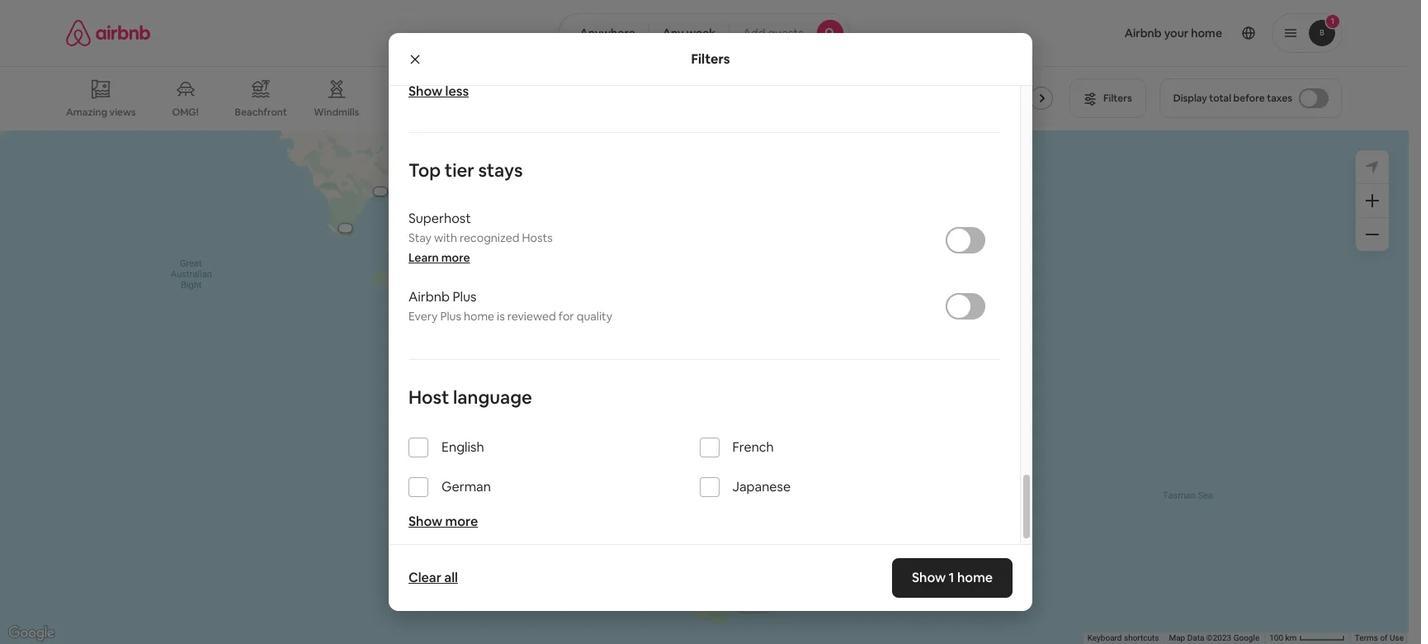 Task type: describe. For each thing, give the bounding box(es) containing it.
show for show list
[[671, 544, 701, 559]]

viewed 153 times last week nov 18 – 23
[[613, 430, 768, 464]]

show 1 home
[[912, 569, 993, 586]]

amazing
[[66, 105, 107, 119]]

show less
[[409, 83, 469, 100]]

add guests button
[[729, 13, 850, 53]]

100
[[1270, 633, 1284, 643]]

list
[[703, 544, 719, 559]]

show for show less
[[409, 83, 443, 100]]

all
[[445, 569, 458, 586]]

japanese
[[733, 478, 791, 496]]

viewed
[[613, 430, 655, 445]]

for
[[559, 309, 574, 324]]

add
[[743, 26, 766, 40]]

display total before taxes
[[1174, 92, 1293, 105]]

0 vertical spatial plus
[[453, 288, 477, 306]]

show for show 1 home
[[912, 569, 946, 586]]

display total before taxes button
[[1160, 78, 1344, 118]]

1 vertical spatial home
[[958, 569, 993, 586]]

anywhere
[[580, 26, 636, 40]]

$154 button
[[639, 350, 680, 373]]

top tier stays
[[409, 159, 523, 182]]

airbnb plus every plus home is reviewed for quality
[[409, 288, 613, 324]]

keyboard shortcuts button
[[1088, 633, 1160, 644]]

every
[[409, 309, 438, 324]]

show list button
[[654, 531, 755, 571]]

airbnb
[[409, 288, 450, 306]]

less
[[446, 83, 469, 100]]

none search field containing anywhere
[[559, 13, 850, 53]]

add guests
[[743, 26, 804, 40]]

1
[[949, 569, 955, 586]]

any
[[663, 26, 684, 40]]

with
[[434, 231, 457, 245]]

zoom out image
[[1367, 228, 1380, 241]]

1 vertical spatial more
[[446, 513, 478, 530]]

is
[[497, 309, 505, 324]]

anywhere button
[[559, 13, 650, 53]]

group containing amazing views
[[66, 66, 1060, 130]]

omg!
[[172, 106, 199, 119]]

design
[[995, 106, 1027, 119]]

french
[[733, 439, 774, 456]]

week inside viewed 153 times last week nov 18 – 23
[[737, 430, 768, 445]]

data
[[1188, 633, 1205, 643]]

last
[[714, 430, 734, 445]]

filters dialog
[[389, 0, 1033, 611]]

stay
[[409, 231, 432, 245]]

$278 button
[[638, 350, 680, 373]]

google
[[1234, 633, 1260, 643]]

clear all
[[409, 569, 458, 586]]

1 vertical spatial plus
[[441, 309, 462, 324]]

recognized
[[460, 231, 520, 245]]

100 km
[[1270, 633, 1300, 643]]

google map
showing 40 stays. region
[[0, 130, 1410, 644]]

english
[[442, 439, 484, 456]]

week inside button
[[687, 26, 716, 40]]

learn
[[409, 250, 439, 265]]

terms of use link
[[1356, 633, 1405, 643]]

$172
[[647, 354, 672, 369]]

clear all button
[[401, 562, 466, 595]]

google image
[[4, 623, 59, 644]]

host
[[409, 386, 450, 409]]

show for show more
[[409, 513, 443, 530]]

times
[[680, 430, 712, 445]]

$61 button
[[640, 350, 674, 373]]

show more button
[[409, 513, 478, 530]]

learn more link
[[409, 250, 470, 265]]

top
[[409, 159, 441, 182]]

$730
[[426, 245, 453, 260]]



Task type: vqa. For each thing, say whether or not it's contained in the screenshot.
Keyboard
yes



Task type: locate. For each thing, give the bounding box(es) containing it.
©2023
[[1207, 633, 1232, 643]]

$61
[[647, 354, 666, 369]]

week up filters
[[687, 26, 716, 40]]

153
[[658, 430, 677, 445]]

tier
[[445, 159, 475, 182]]

group inside google map
showing 40 stays. region
[[599, 223, 1139, 398]]

guests
[[768, 26, 804, 40]]

0 vertical spatial group
[[66, 66, 1060, 130]]

group
[[66, 66, 1060, 130], [599, 223, 1139, 398]]

0 horizontal spatial home
[[464, 309, 495, 324]]

show inside the show 1 home link
[[912, 569, 946, 586]]

week up 23
[[737, 430, 768, 445]]

beachfront
[[235, 106, 287, 119]]

superhost
[[409, 210, 471, 227]]

$236
[[720, 495, 749, 511]]

any week
[[663, 26, 716, 40]]

map data ©2023 google
[[1170, 633, 1260, 643]]

$236 button
[[712, 491, 757, 516]]

total
[[1210, 92, 1232, 105]]

map
[[1170, 633, 1186, 643]]

language
[[453, 386, 533, 409]]

reviewed
[[508, 309, 556, 324]]

show 1 home link
[[893, 558, 1013, 598]]

$172 button
[[639, 350, 679, 373]]

plus
[[453, 288, 477, 306], [441, 309, 462, 324]]

zoom in image
[[1367, 194, 1380, 207]]

terms
[[1356, 633, 1379, 643]]

before
[[1234, 92, 1266, 105]]

terms of use
[[1356, 633, 1405, 643]]

windmills
[[314, 106, 360, 119]]

plus right every
[[441, 309, 462, 324]]

100 km button
[[1265, 633, 1351, 644]]

views
[[109, 105, 136, 119]]

profile element
[[870, 0, 1344, 66]]

clear
[[409, 569, 442, 586]]

$278
[[646, 354, 672, 369]]

any week button
[[649, 13, 730, 53]]

keyboard
[[1088, 633, 1123, 643]]

week
[[687, 26, 716, 40], [737, 430, 768, 445]]

quality
[[577, 309, 613, 324]]

more down the with
[[442, 250, 470, 265]]

superhost stay with recognized hosts learn more
[[409, 210, 553, 265]]

filters
[[691, 50, 730, 67]]

german
[[442, 478, 491, 496]]

display
[[1174, 92, 1208, 105]]

0 vertical spatial more
[[442, 250, 470, 265]]

1 horizontal spatial home
[[958, 569, 993, 586]]

0 horizontal spatial week
[[687, 26, 716, 40]]

host language
[[409, 386, 533, 409]]

show left 1
[[912, 569, 946, 586]]

shortcuts
[[1125, 633, 1160, 643]]

1 vertical spatial group
[[599, 223, 1139, 398]]

23
[[732, 449, 746, 464]]

show left list
[[671, 544, 701, 559]]

0 vertical spatial home
[[464, 309, 495, 324]]

show inside show list "button"
[[671, 544, 701, 559]]

$154
[[646, 354, 672, 369]]

show left less
[[409, 83, 443, 100]]

show
[[409, 83, 443, 100], [409, 513, 443, 530], [671, 544, 701, 559], [912, 569, 946, 586]]

km
[[1286, 633, 1298, 643]]

$730 button
[[419, 241, 460, 264]]

more inside "superhost stay with recognized hosts learn more"
[[442, 250, 470, 265]]

more down german
[[446, 513, 478, 530]]

1 vertical spatial week
[[737, 430, 768, 445]]

nov
[[683, 449, 705, 464]]

0 vertical spatial week
[[687, 26, 716, 40]]

taxes
[[1268, 92, 1293, 105]]

home right 1
[[958, 569, 993, 586]]

show less button
[[409, 83, 469, 100]]

–
[[723, 449, 729, 464]]

show list
[[671, 544, 719, 559]]

show down german
[[409, 513, 443, 530]]

amazing views
[[66, 105, 136, 119]]

keyboard shortcuts
[[1088, 633, 1160, 643]]

None search field
[[559, 13, 850, 53]]

of
[[1381, 633, 1389, 643]]

more
[[442, 250, 470, 265], [446, 513, 478, 530]]

hosts
[[522, 231, 553, 245]]

home inside airbnb plus every plus home is reviewed for quality
[[464, 309, 495, 324]]

18
[[708, 449, 720, 464]]

home left the is
[[464, 309, 495, 324]]

stays
[[478, 159, 523, 182]]

plus right airbnb
[[453, 288, 477, 306]]

use
[[1391, 633, 1405, 643]]

1 horizontal spatial week
[[737, 430, 768, 445]]



